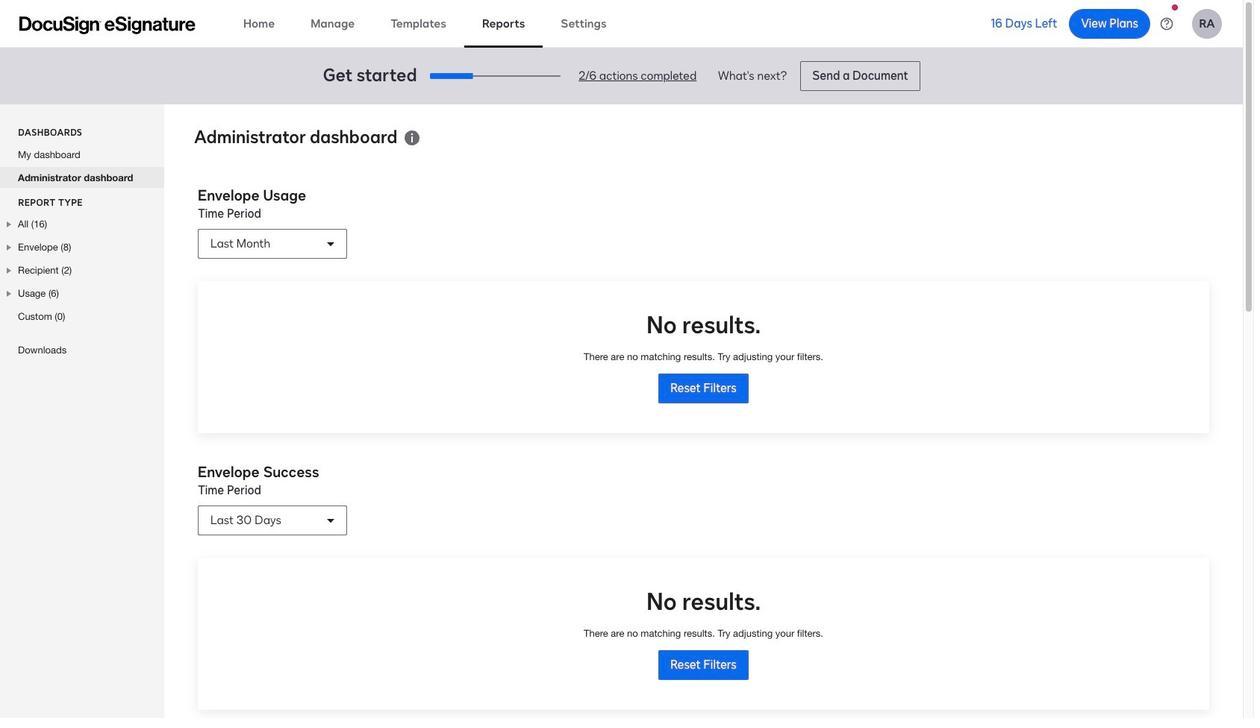 Task type: vqa. For each thing, say whether or not it's contained in the screenshot.
Docusign Esignature image
yes



Task type: describe. For each thing, give the bounding box(es) containing it.
docusign esignature image
[[19, 16, 196, 34]]



